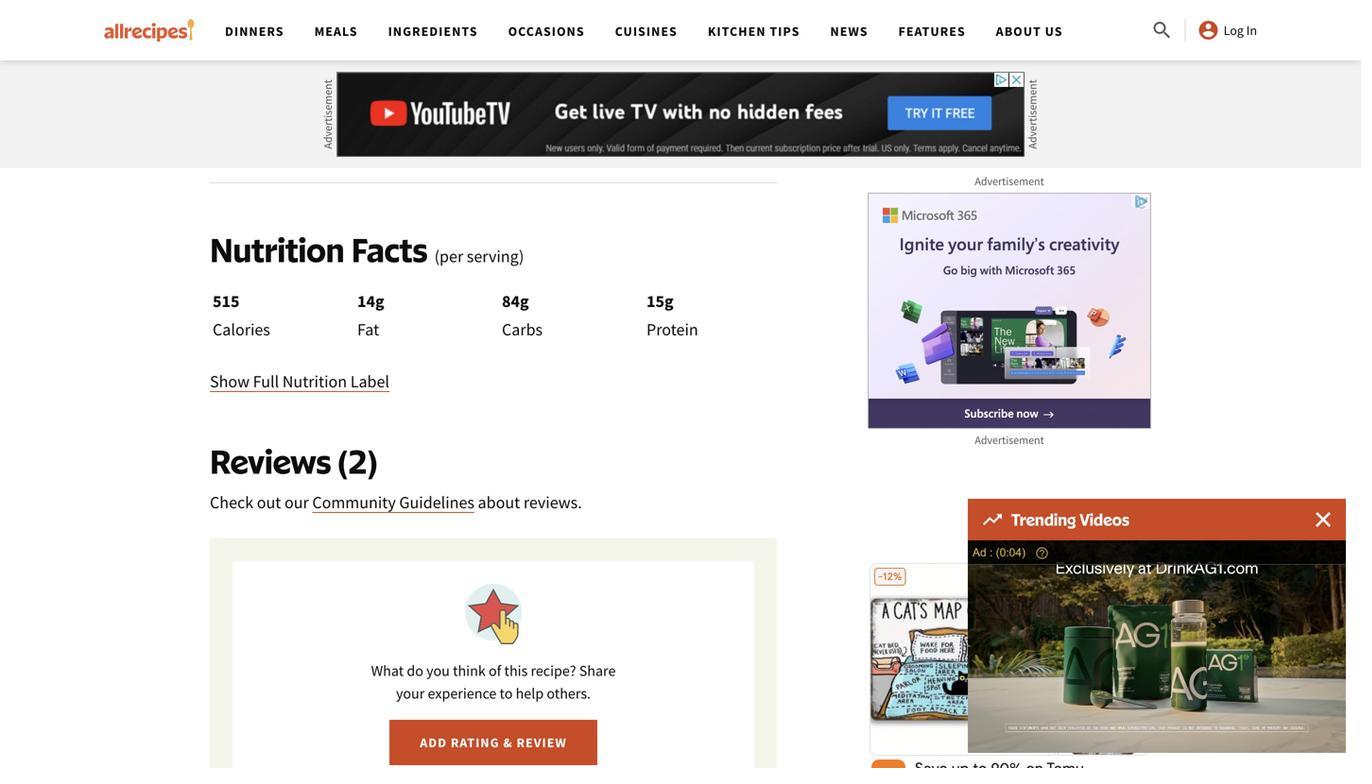 Task type: vqa. For each thing, say whether or not it's contained in the screenshot.
Rylee,
no



Task type: describe. For each thing, give the bounding box(es) containing it.
515
[[213, 291, 240, 312]]

videos
[[1080, 509, 1130, 530]]

others.
[[547, 685, 591, 703]]

account image
[[1197, 19, 1220, 42]]

news link
[[830, 23, 868, 40]]

dinners
[[225, 23, 284, 40]]

84g
[[502, 291, 529, 312]]

this
[[504, 662, 528, 681]]

515 calories
[[213, 291, 270, 341]]

video player application
[[968, 541, 1346, 753]]

nutrition inside button
[[282, 371, 347, 392]]

(per
[[434, 246, 463, 267]]

occasions link
[[508, 23, 585, 40]]

rating
[[451, 735, 500, 752]]

experience
[[428, 685, 497, 703]]

protein
[[647, 319, 698, 341]]

help
[[516, 685, 544, 703]]

kitchen
[[708, 23, 766, 40]]

log in
[[1224, 22, 1257, 39]]

label
[[350, 371, 389, 392]]

show full nutrition label
[[210, 371, 389, 392]]

community guidelines link
[[312, 492, 474, 513]]

spoon image
[[372, 105, 390, 124]]

about us
[[996, 23, 1063, 40]]

search image
[[1151, 19, 1174, 42]]

14g fat
[[357, 291, 384, 341]]

what
[[371, 662, 404, 681]]

check out our community guidelines about reviews.
[[210, 492, 582, 513]]

meals link
[[314, 23, 358, 40]]

check
[[210, 492, 253, 513]]

your
[[396, 685, 425, 703]]

print button
[[501, 92, 777, 137]]

kitchen tips
[[708, 23, 800, 40]]

made
[[314, 106, 351, 123]]

community
[[312, 492, 396, 513]]

add rating & review button
[[390, 720, 597, 766]]

reviews (2)
[[210, 441, 377, 482]]

it
[[354, 106, 368, 123]]

0 vertical spatial nutrition
[[210, 229, 345, 270]]

i made it
[[305, 106, 368, 123]]

kitchen tips link
[[708, 23, 800, 40]]

add
[[420, 735, 447, 752]]

84g carbs
[[502, 291, 543, 341]]

0 vertical spatial advertisement region
[[337, 72, 1025, 157]]

trending videos
[[1011, 509, 1130, 530]]

about us link
[[996, 23, 1063, 40]]

food
[[351, 31, 378, 46]]

features
[[898, 23, 966, 40]]

carbs
[[502, 319, 543, 341]]

log in link
[[1197, 19, 1257, 42]]

fat
[[357, 319, 379, 341]]

dinners link
[[225, 23, 284, 40]]

navigation inside banner
[[210, 0, 1151, 60]]

trending image
[[983, 514, 1002, 526]]

(2)
[[338, 441, 377, 482]]



Task type: locate. For each thing, give the bounding box(es) containing it.
print image
[[651, 105, 670, 124]]

1 vertical spatial nutrition
[[282, 371, 347, 392]]

dotdash meredith food studios
[[249, 31, 423, 46]]

meredith
[[298, 31, 349, 46]]

studios
[[381, 31, 423, 46]]

do
[[407, 662, 423, 681]]

i
[[305, 106, 310, 123]]

nutrition
[[210, 229, 345, 270], [282, 371, 347, 392]]

14g
[[357, 291, 384, 312]]

think
[[453, 662, 486, 681]]

cuisines
[[615, 23, 678, 40]]

our
[[284, 492, 309, 513]]

1 vertical spatial advertisement region
[[868, 193, 1151, 429]]

advertisement region
[[337, 72, 1025, 157], [868, 193, 1151, 429], [868, 561, 1151, 768]]

&
[[503, 735, 513, 752]]

i made it button
[[210, 92, 486, 137]]

nutrition facts (per serving)
[[210, 229, 524, 270]]

full
[[253, 371, 279, 392]]

home image
[[104, 19, 195, 42]]

show full nutrition label button
[[210, 369, 389, 395]]

guidelines
[[399, 492, 474, 513]]

2 vertical spatial advertisement region
[[868, 561, 1151, 768]]

review
[[517, 735, 567, 752]]

tips
[[770, 23, 800, 40]]

reviews
[[210, 441, 331, 482]]

trending
[[1011, 509, 1076, 530]]

banner containing log in
[[0, 0, 1361, 768]]

banner
[[0, 0, 1361, 768]]

of
[[489, 662, 501, 681]]

add rating & review
[[420, 735, 567, 752]]

news
[[830, 23, 868, 40]]

nutrition up 515
[[210, 229, 345, 270]]

to
[[500, 685, 513, 703]]

us
[[1045, 23, 1063, 40]]

close image
[[1316, 512, 1331, 527]]

occasions
[[508, 23, 585, 40]]

print
[[606, 106, 647, 123]]

ingredients link
[[388, 23, 478, 40]]

facts
[[351, 229, 427, 270]]

15g
[[647, 291, 674, 312]]

share
[[579, 662, 616, 681]]

cuisines link
[[615, 23, 678, 40]]

reviews.
[[523, 492, 582, 513]]

features link
[[898, 23, 966, 40]]

you
[[426, 662, 450, 681]]

about
[[478, 492, 520, 513]]

about
[[996, 23, 1041, 40]]

dotdash
[[249, 31, 296, 46]]

log
[[1224, 22, 1244, 39]]

nutrition right full
[[282, 371, 347, 392]]

out
[[257, 492, 281, 513]]

calories
[[213, 319, 270, 341]]

ingredients
[[388, 23, 478, 40]]

in
[[1246, 22, 1257, 39]]

show
[[210, 371, 250, 392]]

meals
[[314, 23, 358, 40]]

serving)
[[467, 246, 524, 267]]

navigation
[[210, 0, 1151, 60]]

15g protein
[[647, 291, 698, 341]]

recipe?
[[531, 662, 576, 681]]

what do you think of this recipe? share your experience to help others.
[[371, 662, 616, 703]]

navigation containing dinners
[[210, 0, 1151, 60]]



